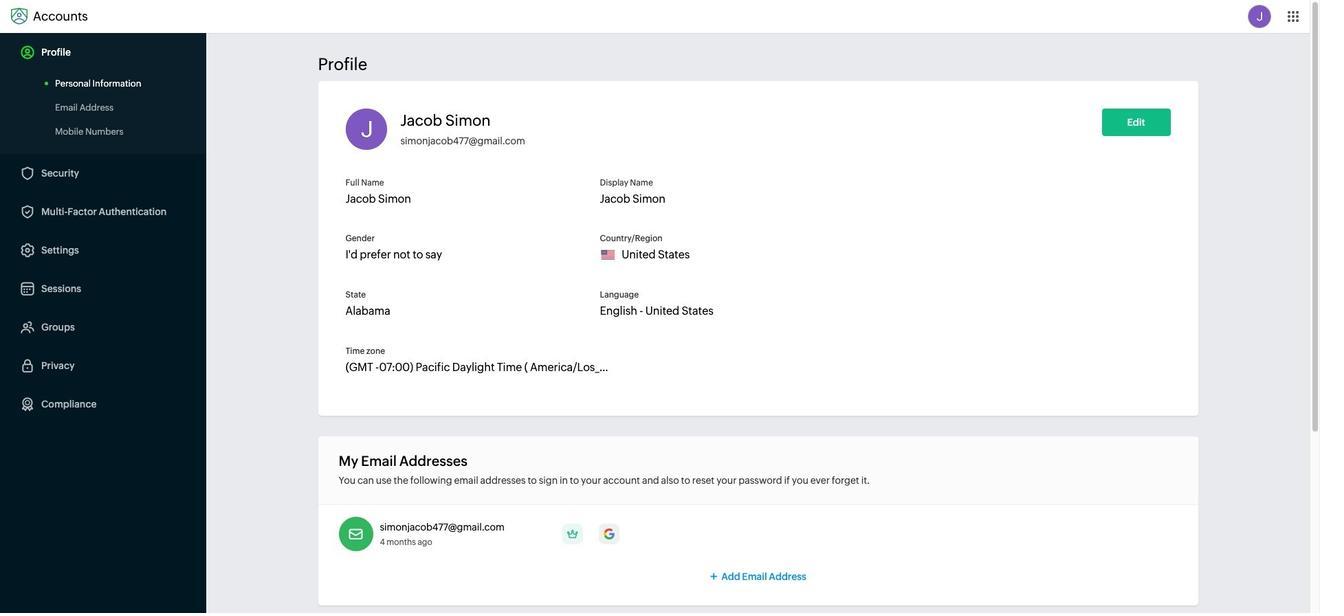 Task type: vqa. For each thing, say whether or not it's contained in the screenshot.
not you? at right top
no



Task type: describe. For each thing, give the bounding box(es) containing it.
primary image
[[562, 524, 583, 545]]



